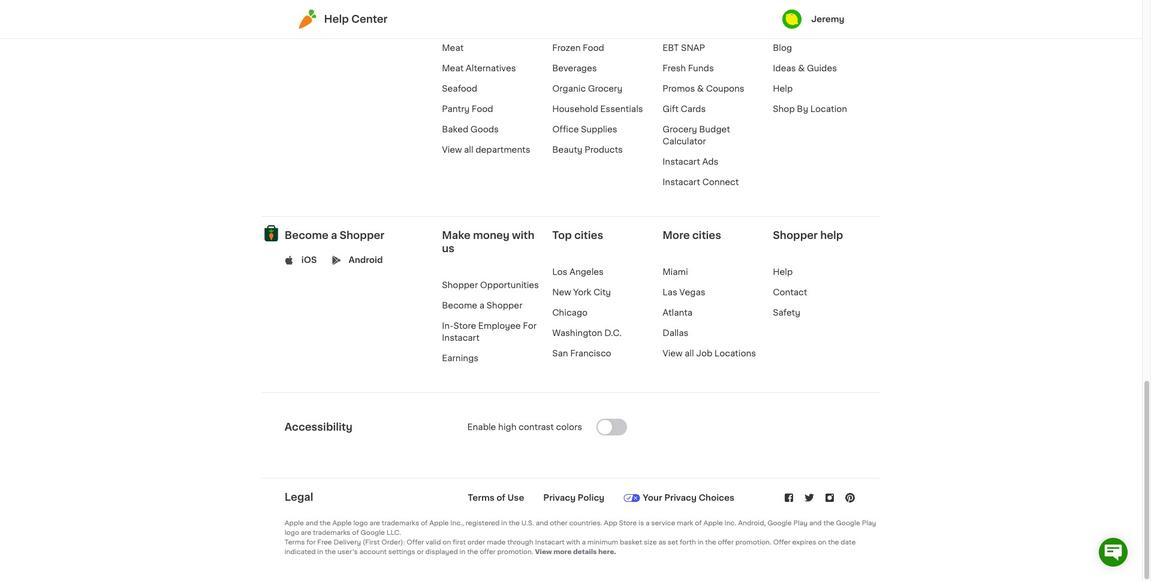 Task type: describe. For each thing, give the bounding box(es) containing it.
your
[[643, 494, 662, 503]]

top
[[552, 231, 572, 241]]

opportunities
[[480, 281, 539, 290]]

order
[[468, 540, 485, 546]]

in down free
[[317, 549, 323, 556]]

york
[[573, 288, 591, 297]]

instacart down calculator
[[663, 158, 700, 166]]

office supplies
[[552, 125, 617, 134]]

products
[[585, 146, 623, 154]]

miami
[[663, 268, 688, 276]]

u.s.
[[521, 521, 534, 527]]

dallas link
[[663, 329, 688, 338]]

terms inside apple and the apple logo are trademarks of apple inc., registered in the u.s. and other countries. app store is a service mark of apple inc. android, google play and the google play logo are trademarks of google llc. terms for free delivery (first order): offer valid on first order made through instacart with a minimum basket size as set forth in the offer promotion. offer expires on the date indicated in the user's account settings or displayed in the offer promotion.
[[285, 540, 305, 546]]

las vegas
[[663, 288, 705, 297]]

llc.
[[387, 530, 401, 537]]

money
[[473, 231, 510, 241]]

instacart shopper app logo image
[[261, 224, 281, 244]]

los angeles
[[552, 268, 604, 276]]

view all departments
[[442, 146, 530, 154]]

blog link
[[773, 44, 792, 52]]

2 play from the left
[[862, 521, 876, 527]]

meat alternatives
[[442, 64, 516, 73]]

twitter image
[[803, 492, 815, 504]]

2 and from the left
[[536, 521, 548, 527]]

0 vertical spatial trademarks
[[382, 521, 419, 527]]

a right is
[[646, 521, 650, 527]]

colors
[[556, 423, 582, 432]]

city
[[593, 288, 611, 297]]

delivery
[[334, 540, 361, 546]]

funds
[[688, 64, 714, 73]]

washington d.c.
[[552, 329, 622, 338]]

in down the first
[[460, 549, 465, 556]]

blog
[[773, 44, 792, 52]]

ios
[[301, 256, 317, 264]]

facebook image
[[783, 492, 795, 504]]

ideas
[[773, 64, 796, 73]]

help
[[820, 231, 843, 241]]

store inside apple and the apple logo are trademarks of apple inc., registered in the u.s. and other countries. app store is a service mark of apple inc. android, google play and the google play logo are trademarks of google llc. terms for free delivery (first order): offer valid on first order made through instacart with a minimum basket size as set forth in the offer promotion. offer expires on the date indicated in the user's account settings or displayed in the offer promotion.
[[619, 521, 637, 527]]

instacart ads
[[663, 158, 719, 166]]

in right forth
[[698, 540, 704, 546]]

seafood
[[442, 85, 477, 93]]

new york city link
[[552, 288, 611, 297]]

expires
[[792, 540, 816, 546]]

shopper help
[[773, 231, 843, 241]]

android,
[[738, 521, 766, 527]]

of right mark
[[695, 521, 702, 527]]

2 help link from the top
[[773, 268, 793, 276]]

3 and from the left
[[809, 521, 822, 527]]

instacart image
[[298, 10, 317, 29]]

more cities
[[663, 231, 721, 241]]

atlanta link
[[663, 309, 692, 317]]

help inside help center link
[[324, 14, 349, 24]]

earnings
[[442, 354, 479, 363]]

contact
[[773, 288, 807, 297]]

0 horizontal spatial trademarks
[[313, 530, 350, 537]]

alternatives
[[466, 64, 516, 73]]

cards
[[681, 105, 706, 113]]

inc.
[[725, 521, 736, 527]]

0 vertical spatial are
[[370, 521, 380, 527]]

1 vertical spatial are
[[301, 530, 311, 537]]

through
[[507, 540, 533, 546]]

grocery inside grocery budget calculator
[[663, 125, 697, 134]]

enable
[[467, 423, 496, 432]]

instagram image
[[824, 492, 836, 504]]

in-store employee for instacart
[[442, 322, 537, 342]]

inc.,
[[450, 521, 464, 527]]

gift cards link
[[663, 105, 706, 113]]

guides
[[807, 64, 837, 73]]

1 privacy from the left
[[543, 494, 576, 503]]

ebt snap
[[663, 44, 705, 52]]

las vegas link
[[663, 288, 705, 297]]

view all departments link
[[442, 146, 530, 154]]

shop by location link
[[773, 105, 847, 113]]

jeremy
[[811, 15, 844, 23]]

meat link
[[442, 44, 464, 52]]

grocery budget calculator
[[663, 125, 730, 146]]

ios link
[[301, 254, 317, 266]]

user's
[[338, 549, 358, 556]]

minimum
[[587, 540, 618, 546]]

household
[[552, 105, 598, 113]]

here.
[[598, 549, 616, 556]]

the down instagram image
[[823, 521, 834, 527]]

the up free
[[320, 521, 331, 527]]

employee
[[478, 322, 521, 330]]

first
[[453, 540, 466, 546]]

use
[[507, 494, 524, 503]]

meat alternatives link
[[442, 64, 516, 73]]

order):
[[381, 540, 405, 546]]

instacart ads link
[[663, 158, 719, 166]]

cities for top cities
[[574, 231, 603, 241]]

2 privacy from the left
[[664, 494, 697, 503]]

1 vertical spatial help
[[773, 85, 793, 93]]

2 offer from the left
[[773, 540, 791, 546]]

view for view all job locations
[[663, 350, 683, 358]]

basket
[[620, 540, 642, 546]]

location
[[810, 105, 847, 113]]

beverages link
[[552, 64, 597, 73]]

las
[[663, 288, 677, 297]]

forth
[[680, 540, 696, 546]]

shopper left help
[[773, 231, 818, 241]]

1 apple from the left
[[285, 521, 304, 527]]

shop by location
[[773, 105, 847, 113]]

more
[[663, 231, 690, 241]]

or
[[417, 549, 424, 556]]

& for ideas
[[798, 64, 805, 73]]

calculator
[[663, 137, 706, 146]]

instacart connect link
[[663, 178, 739, 187]]

pantry food link
[[442, 105, 493, 113]]

center
[[351, 14, 388, 24]]

4 apple from the left
[[704, 521, 723, 527]]

new york city
[[552, 288, 611, 297]]

of left use
[[497, 494, 505, 503]]

your privacy choices
[[643, 494, 734, 503]]

fresh funds
[[663, 64, 714, 73]]

terms of use link
[[468, 494, 524, 503]]

2 vertical spatial help
[[773, 268, 793, 276]]

by
[[797, 105, 808, 113]]

2 horizontal spatial google
[[836, 521, 860, 527]]

ios app store logo image
[[285, 256, 294, 265]]

press link
[[773, 3, 796, 11]]

shopper up become a shopper link
[[442, 281, 478, 290]]

promos
[[663, 85, 695, 93]]



Task type: locate. For each thing, give the bounding box(es) containing it.
are up (first at left bottom
[[370, 521, 380, 527]]

and
[[306, 521, 318, 527], [536, 521, 548, 527], [809, 521, 822, 527]]

1 vertical spatial trademarks
[[313, 530, 350, 537]]

press
[[773, 3, 796, 11]]

1 and from the left
[[306, 521, 318, 527]]

0 horizontal spatial become
[[285, 231, 328, 241]]

with inside "make money with us"
[[512, 231, 534, 241]]

shopper opportunities
[[442, 281, 539, 290]]

is
[[639, 521, 644, 527]]

view all job locations link
[[663, 350, 756, 358]]

2 cities from the left
[[692, 231, 721, 241]]

0 vertical spatial food
[[583, 44, 604, 52]]

0 vertical spatial all
[[464, 146, 473, 154]]

help link up shop
[[773, 85, 793, 93]]

0 vertical spatial store
[[454, 322, 476, 330]]

organic
[[552, 85, 586, 93]]

on right the expires
[[818, 540, 826, 546]]

1 horizontal spatial google
[[768, 521, 792, 527]]

meat down meat link
[[442, 64, 464, 73]]

grocery up household essentials link
[[588, 85, 622, 93]]

3 apple from the left
[[429, 521, 449, 527]]

1 horizontal spatial offer
[[718, 540, 734, 546]]

offer up or at left
[[407, 540, 424, 546]]

with right money
[[512, 231, 534, 241]]

2 on from the left
[[818, 540, 826, 546]]

1 horizontal spatial and
[[536, 521, 548, 527]]

snap
[[681, 44, 705, 52]]

set
[[668, 540, 678, 546]]

food right frozen
[[583, 44, 604, 52]]

with inside apple and the apple logo are trademarks of apple inc., registered in the u.s. and other countries. app store is a service mark of apple inc. android, google play and the google play logo are trademarks of google llc. terms for free delivery (first order): offer valid on first order made through instacart with a minimum basket size as set forth in the offer promotion. offer expires on the date indicated in the user's account settings or displayed in the offer promotion.
[[566, 540, 580, 546]]

0 horizontal spatial view
[[442, 146, 462, 154]]

0 horizontal spatial terms
[[285, 540, 305, 546]]

terms
[[468, 494, 494, 503], [285, 540, 305, 546]]

locations
[[715, 350, 756, 358]]

1 horizontal spatial play
[[862, 521, 876, 527]]

become a shopper down shopper opportunities link
[[442, 302, 522, 310]]

google down facebook icon
[[768, 521, 792, 527]]

view left the more
[[535, 549, 552, 556]]

of
[[497, 494, 505, 503], [421, 521, 428, 527], [695, 521, 702, 527], [352, 530, 359, 537]]

of up valid
[[421, 521, 428, 527]]

displayed
[[425, 549, 458, 556]]

1 horizontal spatial trademarks
[[382, 521, 419, 527]]

0 vertical spatial meat
[[442, 44, 464, 52]]

privacy up other
[[543, 494, 576, 503]]

with up view more details here.
[[566, 540, 580, 546]]

all left job
[[685, 350, 694, 358]]

store inside in-store employee for instacart
[[454, 322, 476, 330]]

0 vertical spatial become
[[285, 231, 328, 241]]

grocery
[[588, 85, 622, 93], [663, 125, 697, 134]]

privacy up mark
[[664, 494, 697, 503]]

0 vertical spatial view
[[442, 146, 462, 154]]

become a shopper
[[285, 231, 384, 241], [442, 302, 522, 310]]

terms up "indicated"
[[285, 540, 305, 546]]

store left is
[[619, 521, 637, 527]]

1 vertical spatial food
[[472, 105, 493, 113]]

office supplies link
[[552, 125, 617, 134]]

1 horizontal spatial all
[[685, 350, 694, 358]]

as
[[659, 540, 666, 546]]

choices
[[699, 494, 734, 503]]

0 vertical spatial promotion.
[[735, 540, 772, 546]]

with
[[512, 231, 534, 241], [566, 540, 580, 546]]

1 horizontal spatial view
[[535, 549, 552, 556]]

1 horizontal spatial with
[[566, 540, 580, 546]]

1 vertical spatial with
[[566, 540, 580, 546]]

in up made
[[501, 521, 507, 527]]

a up android play store logo
[[331, 231, 337, 241]]

become up the in- on the left bottom
[[442, 302, 477, 310]]

ebt
[[663, 44, 679, 52]]

google up date
[[836, 521, 860, 527]]

1 vertical spatial view
[[663, 350, 683, 358]]

budget
[[699, 125, 730, 134]]

1 horizontal spatial on
[[818, 540, 826, 546]]

1 meat from the top
[[442, 44, 464, 52]]

new
[[552, 288, 571, 297]]

grocery budget calculator link
[[663, 125, 730, 146]]

1 vertical spatial logo
[[285, 530, 299, 537]]

0 horizontal spatial &
[[697, 85, 704, 93]]

0 vertical spatial offer
[[718, 540, 734, 546]]

fresh funds link
[[663, 64, 714, 73]]

trademarks
[[382, 521, 419, 527], [313, 530, 350, 537]]

0 horizontal spatial logo
[[285, 530, 299, 537]]

1 horizontal spatial become a shopper
[[442, 302, 522, 310]]

0 vertical spatial logo
[[353, 521, 368, 527]]

all for job
[[685, 350, 694, 358]]

1 vertical spatial &
[[697, 85, 704, 93]]

terms of use
[[468, 494, 524, 503]]

help link up contact link
[[773, 268, 793, 276]]

0 horizontal spatial and
[[306, 521, 318, 527]]

1 horizontal spatial privacy
[[664, 494, 697, 503]]

all down "baked goods" 'link'
[[464, 146, 473, 154]]

office
[[552, 125, 579, 134]]

0 vertical spatial grocery
[[588, 85, 622, 93]]

view down baked
[[442, 146, 462, 154]]

safety link
[[773, 309, 800, 317]]

contrast
[[519, 423, 554, 432]]

meat for meat alternatives
[[442, 64, 464, 73]]

san francisco
[[552, 350, 611, 358]]

chicago link
[[552, 309, 588, 317]]

0 vertical spatial with
[[512, 231, 534, 241]]

details
[[573, 549, 597, 556]]

0 horizontal spatial on
[[443, 540, 451, 546]]

0 vertical spatial terms
[[468, 494, 494, 503]]

shopper up android
[[340, 231, 384, 241]]

trademarks up llc.
[[382, 521, 419, 527]]

made
[[487, 540, 506, 546]]

essentials
[[600, 105, 643, 113]]

1 horizontal spatial &
[[798, 64, 805, 73]]

view for view all departments
[[442, 146, 462, 154]]

instacart inside in-store employee for instacart
[[442, 334, 480, 342]]

careers
[[773, 23, 806, 32]]

0 horizontal spatial become a shopper
[[285, 231, 384, 241]]

service
[[651, 521, 675, 527]]

1 help link from the top
[[773, 85, 793, 93]]

0 horizontal spatial offer
[[480, 549, 496, 556]]

1 vertical spatial meat
[[442, 64, 464, 73]]

become a shopper link
[[442, 302, 522, 310]]

0 vertical spatial become a shopper
[[285, 231, 384, 241]]

android link
[[349, 254, 383, 266]]

and up the expires
[[809, 521, 822, 527]]

los angeles link
[[552, 268, 604, 276]]

cities right top
[[574, 231, 603, 241]]

(first
[[363, 540, 380, 546]]

ads
[[702, 158, 719, 166]]

seafood link
[[442, 85, 477, 93]]

0 horizontal spatial offer
[[407, 540, 424, 546]]

1 play from the left
[[793, 521, 808, 527]]

san francisco link
[[552, 350, 611, 358]]

0 horizontal spatial all
[[464, 146, 473, 154]]

1 vertical spatial store
[[619, 521, 637, 527]]

2 vertical spatial view
[[535, 549, 552, 556]]

promotion. down through
[[497, 549, 533, 556]]

1 vertical spatial help link
[[773, 268, 793, 276]]

help
[[324, 14, 349, 24], [773, 85, 793, 93], [773, 268, 793, 276]]

the right forth
[[705, 540, 716, 546]]

0 horizontal spatial privacy
[[543, 494, 576, 503]]

&
[[798, 64, 805, 73], [697, 85, 704, 93]]

the down order
[[467, 549, 478, 556]]

0 horizontal spatial grocery
[[588, 85, 622, 93]]

1 offer from the left
[[407, 540, 424, 546]]

0 horizontal spatial are
[[301, 530, 311, 537]]

trademarks up free
[[313, 530, 350, 537]]

1 horizontal spatial logo
[[353, 521, 368, 527]]

1 horizontal spatial cities
[[692, 231, 721, 241]]

food for frozen food
[[583, 44, 604, 52]]

job
[[696, 350, 712, 358]]

cities for more cities
[[692, 231, 721, 241]]

0 vertical spatial &
[[798, 64, 805, 73]]

a up the details
[[582, 540, 586, 546]]

2 horizontal spatial and
[[809, 521, 822, 527]]

mark
[[677, 521, 693, 527]]

android play store logo image
[[332, 256, 341, 265]]

1 horizontal spatial promotion.
[[735, 540, 772, 546]]

of up 'delivery'
[[352, 530, 359, 537]]

1 vertical spatial all
[[685, 350, 694, 358]]

instacart down instacart ads link
[[663, 178, 700, 187]]

grocery up calculator
[[663, 125, 697, 134]]

1 vertical spatial offer
[[480, 549, 496, 556]]

and right u.s. on the bottom of page
[[536, 521, 548, 527]]

and up for at bottom left
[[306, 521, 318, 527]]

1 horizontal spatial grocery
[[663, 125, 697, 134]]

1 vertical spatial become a shopper
[[442, 302, 522, 310]]

offer down made
[[480, 549, 496, 556]]

help up contact link
[[773, 268, 793, 276]]

& right ideas
[[798, 64, 805, 73]]

logo up "indicated"
[[285, 530, 299, 537]]

food for pantry food
[[472, 105, 493, 113]]

view down dallas
[[663, 350, 683, 358]]

apple down legal
[[285, 521, 304, 527]]

privacy policy
[[543, 494, 605, 503]]

1 vertical spatial grocery
[[663, 125, 697, 134]]

0 horizontal spatial store
[[454, 322, 476, 330]]

help up shop
[[773, 85, 793, 93]]

play
[[793, 521, 808, 527], [862, 521, 876, 527]]

instacart down the in- on the left bottom
[[442, 334, 480, 342]]

logo up (first at left bottom
[[353, 521, 368, 527]]

1 horizontal spatial become
[[442, 302, 477, 310]]

1 horizontal spatial food
[[583, 44, 604, 52]]

apple left inc.,
[[429, 521, 449, 527]]

become up ios at the top left of page
[[285, 231, 328, 241]]

2 apple from the left
[[332, 521, 352, 527]]

valid
[[426, 540, 441, 546]]

user avatar image
[[782, 10, 802, 29]]

make
[[442, 231, 471, 241]]

francisco
[[570, 350, 611, 358]]

earnings link
[[442, 354, 479, 363]]

1 horizontal spatial are
[[370, 521, 380, 527]]

beauty products link
[[552, 146, 623, 154]]

pinterest image
[[844, 492, 856, 504]]

0 vertical spatial help
[[324, 14, 349, 24]]

store
[[454, 322, 476, 330], [619, 521, 637, 527]]

frozen food link
[[552, 44, 604, 52]]

1 vertical spatial terms
[[285, 540, 305, 546]]

fresh
[[663, 64, 686, 73]]

instacart inside apple and the apple logo are trademarks of apple inc., registered in the u.s. and other countries. app store is a service mark of apple inc. android, google play and the google play logo are trademarks of google llc. terms for free delivery (first order): offer valid on first order made through instacart with a minimum basket size as set forth in the offer promotion. offer expires on the date indicated in the user's account settings or displayed in the offer promotion.
[[535, 540, 565, 546]]

frozen
[[552, 44, 581, 52]]

meat up meat alternatives link
[[442, 44, 464, 52]]

0 vertical spatial help link
[[773, 85, 793, 93]]

washington
[[552, 329, 602, 338]]

1 horizontal spatial store
[[619, 521, 637, 527]]

organic grocery
[[552, 85, 622, 93]]

app
[[604, 521, 617, 527]]

ideas & guides
[[773, 64, 837, 73]]

goods
[[471, 125, 499, 134]]

google up (first at left bottom
[[361, 530, 385, 537]]

the down free
[[325, 549, 336, 556]]

2 horizontal spatial view
[[663, 350, 683, 358]]

food
[[583, 44, 604, 52], [472, 105, 493, 113]]

& down funds at the top of page
[[697, 85, 704, 93]]

apple left inc.
[[704, 521, 723, 527]]

1 on from the left
[[443, 540, 451, 546]]

on up displayed
[[443, 540, 451, 546]]

2 meat from the top
[[442, 64, 464, 73]]

cities right more
[[692, 231, 721, 241]]

shopper up employee
[[487, 302, 522, 310]]

1 vertical spatial become
[[442, 302, 477, 310]]

a down shopper opportunities link
[[479, 302, 484, 310]]

atlanta
[[663, 309, 692, 317]]

promotion. down android,
[[735, 540, 772, 546]]

offer left the expires
[[773, 540, 791, 546]]

household essentials link
[[552, 105, 643, 113]]

meat for meat link
[[442, 44, 464, 52]]

your privacy choices link
[[624, 492, 734, 504]]

safety
[[773, 309, 800, 317]]

0 horizontal spatial cities
[[574, 231, 603, 241]]

food up "goods"
[[472, 105, 493, 113]]

& for promos
[[697, 85, 704, 93]]

meat
[[442, 44, 464, 52], [442, 64, 464, 73]]

settings
[[388, 549, 415, 556]]

0 horizontal spatial food
[[472, 105, 493, 113]]

1 horizontal spatial offer
[[773, 540, 791, 546]]

become
[[285, 231, 328, 241], [442, 302, 477, 310]]

apple up 'delivery'
[[332, 521, 352, 527]]

shopper opportunities link
[[442, 281, 539, 290]]

chicago
[[552, 309, 588, 317]]

1 horizontal spatial terms
[[468, 494, 494, 503]]

are up for at bottom left
[[301, 530, 311, 537]]

1 cities from the left
[[574, 231, 603, 241]]

contact link
[[773, 288, 807, 297]]

help right instacart image
[[324, 14, 349, 24]]

all for departments
[[464, 146, 473, 154]]

1 vertical spatial promotion.
[[497, 549, 533, 556]]

offer down inc.
[[718, 540, 734, 546]]

store down become a shopper link
[[454, 322, 476, 330]]

terms up the registered
[[468, 494, 494, 503]]

0 horizontal spatial promotion.
[[497, 549, 533, 556]]

the left date
[[828, 540, 839, 546]]

become a shopper up android play store logo
[[285, 231, 384, 241]]

the left u.s. on the bottom of page
[[509, 521, 520, 527]]

organic grocery link
[[552, 85, 622, 93]]

instacart up the more
[[535, 540, 565, 546]]

view for view more details here.
[[535, 549, 552, 556]]

0 horizontal spatial play
[[793, 521, 808, 527]]

0 horizontal spatial with
[[512, 231, 534, 241]]

0 horizontal spatial google
[[361, 530, 385, 537]]

size
[[644, 540, 657, 546]]



Task type: vqa. For each thing, say whether or not it's contained in the screenshot.
1st 'Cities' from left
yes



